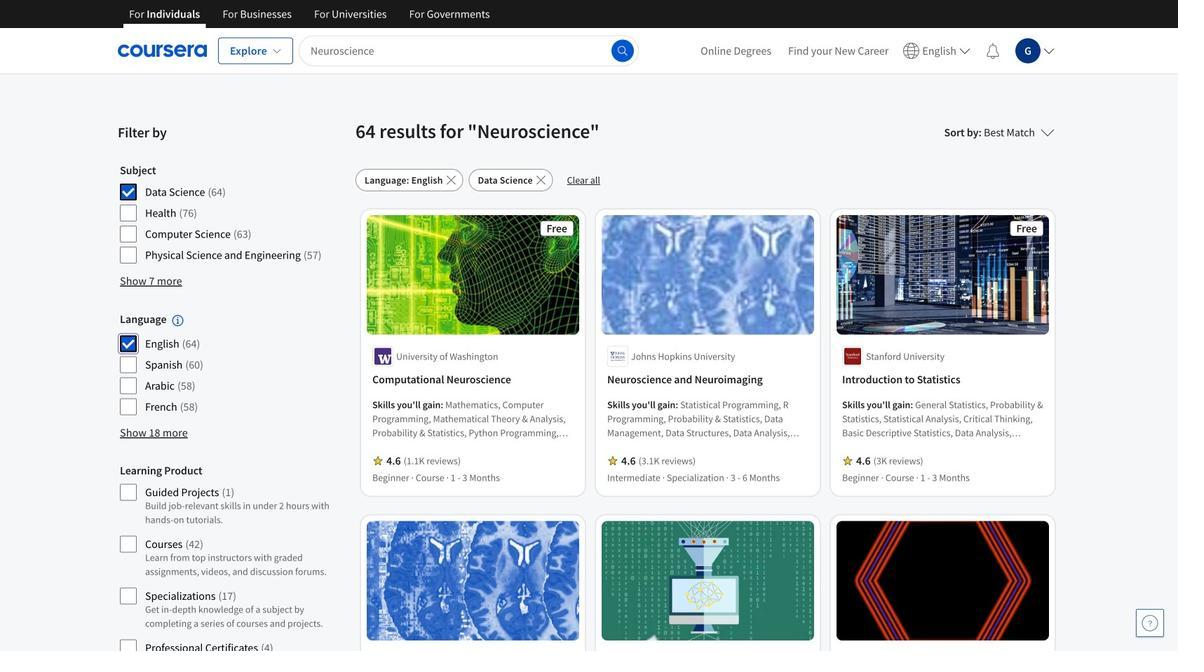 Task type: vqa. For each thing, say whether or not it's contained in the screenshot.
Information about this filter group image
yes



Task type: locate. For each thing, give the bounding box(es) containing it.
1 group from the top
[[120, 163, 330, 267]]

menu
[[692, 28, 1061, 74]]

group
[[120, 163, 330, 267], [120, 312, 330, 419], [120, 464, 330, 652]]

2 vertical spatial group
[[120, 464, 330, 652]]

None search field
[[299, 35, 639, 66]]

banner navigation
[[118, 0, 501, 28]]

help center image
[[1142, 615, 1159, 632]]

coursera image
[[118, 40, 207, 62]]

What do you want to learn? text field
[[299, 35, 639, 66]]

3 group from the top
[[120, 464, 330, 652]]

0 vertical spatial group
[[120, 163, 330, 267]]

1 vertical spatial group
[[120, 312, 330, 419]]



Task type: describe. For each thing, give the bounding box(es) containing it.
2 group from the top
[[120, 312, 330, 419]]

information about this filter group image
[[172, 315, 183, 326]]



